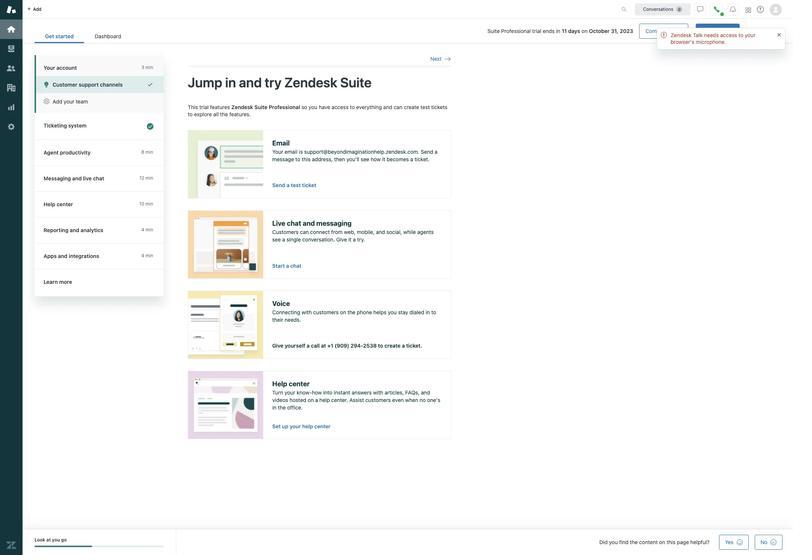 Task type: describe. For each thing, give the bounding box(es) containing it.
it inside email your email is support@beyondimaginationhelp.zendesk.com. send a message to this address, then you'll see how it becomes a ticket.
[[382, 156, 385, 163]]

hosted
[[290, 397, 306, 404]]

can inside 'live chat and messaging customers can connect from web, mobile, and social, while agents see a single conversation. give it a try.'
[[300, 229, 309, 236]]

10
[[139, 201, 144, 207]]

learn more button
[[35, 270, 162, 295]]

look at you go
[[35, 538, 67, 543]]

and inside so you have access to everything and can create test tickets to explore all the features.
[[383, 104, 392, 110]]

your inside zendesk talk needs access to your browser's microphone.
[[745, 32, 756, 38]]

ticketing system button
[[35, 113, 162, 140]]

chat inside 'live chat and messaging customers can connect from web, mobile, and social, while agents see a single conversation. give it a try.'
[[287, 220, 301, 227]]

look
[[35, 538, 45, 543]]

help inside button
[[302, 424, 313, 430]]

is
[[299, 149, 303, 155]]

learn more
[[44, 279, 72, 285]]

productivity
[[60, 149, 91, 156]]

apps and integrations
[[44, 253, 99, 259]]

in inside help center turn your know-how into instant answers with articles, faqs, and videos hosted on a help center. assist customers even when no one's in the office.
[[272, 405, 276, 411]]

and inside help center turn your know-how into instant answers with articles, faqs, and videos hosted on a help center. assist customers even when no one's in the office.
[[421, 390, 430, 396]]

agent
[[44, 149, 59, 156]]

explore
[[194, 111, 212, 118]]

so
[[301, 104, 307, 110]]

needs
[[704, 32, 719, 38]]

try
[[265, 74, 282, 91]]

videos
[[272, 397, 288, 404]]

plans
[[669, 28, 682, 34]]

to down the this
[[188, 111, 193, 118]]

no
[[420, 397, 426, 404]]

with inside voice connecting with customers on the phone helps you stay dialed in to their needs.
[[302, 310, 312, 316]]

articles,
[[385, 390, 404, 396]]

turn
[[272, 390, 283, 396]]

next
[[430, 56, 442, 62]]

on inside footer
[[659, 540, 665, 546]]

all
[[213, 111, 219, 118]]

min for your account
[[146, 65, 153, 70]]

live chat and messaging customers can connect from web, mobile, and social, while agents see a single conversation. give it a try.
[[272, 220, 434, 243]]

ends
[[543, 28, 555, 34]]

customers
[[272, 229, 299, 236]]

1 vertical spatial ticket.
[[406, 343, 422, 349]]

from
[[331, 229, 343, 236]]

and up connect at top left
[[303, 220, 315, 227]]

everything
[[356, 104, 382, 110]]

example of a help center article. image
[[188, 372, 263, 439]]

in inside content-title region
[[225, 74, 236, 91]]

min for agent productivity
[[146, 149, 153, 155]]

8
[[141, 149, 144, 155]]

help center turn your know-how into instant answers with articles, faqs, and videos hosted on a help center. assist customers even when no one's in the office.
[[272, 380, 440, 411]]

1 vertical spatial give
[[272, 343, 283, 349]]

conversations
[[643, 6, 673, 12]]

connect
[[310, 229, 330, 236]]

messaging
[[44, 175, 71, 182]]

test inside so you have access to everything and can create test tickets to explore all the features.
[[421, 104, 430, 110]]

0 horizontal spatial professional
[[269, 104, 300, 110]]

in left 11
[[556, 28, 560, 34]]

3 min
[[141, 65, 153, 70]]

suite inside section
[[487, 28, 500, 34]]

voice
[[272, 300, 290, 308]]

October 31, 2023 text field
[[589, 28, 633, 34]]

content-title region
[[188, 74, 451, 91]]

you inside so you have access to everything and can create test tickets to explore all the features.
[[309, 104, 317, 110]]

address,
[[312, 156, 333, 163]]

ticket
[[302, 182, 316, 189]]

zendesk support image
[[6, 5, 16, 15]]

zendesk image
[[6, 541, 16, 551]]

on inside help center turn your know-how into instant answers with articles, faqs, and videos hosted on a help center. assist customers even when no one's in the office.
[[308, 397, 314, 404]]

dialed
[[410, 310, 424, 316]]

helps
[[373, 310, 387, 316]]

the inside voice connecting with customers on the phone helps you stay dialed in to their needs.
[[348, 310, 355, 316]]

12
[[139, 175, 144, 181]]

this inside footer
[[667, 540, 675, 546]]

see inside 'live chat and messaging customers can connect from web, mobile, and social, while agents see a single conversation. give it a try.'
[[272, 237, 281, 243]]

access for needs
[[720, 32, 737, 38]]

region containing email
[[188, 103, 451, 452]]

reporting
[[44, 227, 68, 234]]

send inside email your email is support@beyondimaginationhelp.zendesk.com. send a message to this address, then you'll see how it becomes a ticket.
[[421, 149, 433, 155]]

know-
[[297, 390, 312, 396]]

trial for your
[[725, 28, 734, 34]]

compare
[[645, 28, 668, 34]]

10 min
[[139, 201, 153, 207]]

becomes
[[387, 156, 409, 163]]

your inside add your team button
[[64, 98, 74, 105]]

office.
[[287, 405, 302, 411]]

it inside 'live chat and messaging customers can connect from web, mobile, and social, while agents see a single conversation. give it a try.'
[[348, 237, 351, 243]]

conversations button
[[635, 3, 691, 15]]

example of how the agent accepts an incoming phone call as well as how to log the details of the call. image
[[188, 291, 263, 359]]

find
[[619, 540, 628, 546]]

add your team
[[53, 98, 88, 105]]

send a test ticket link
[[272, 182, 316, 189]]

live
[[83, 175, 92, 182]]

0 horizontal spatial trial
[[199, 104, 209, 110]]

tab list containing get started
[[35, 29, 132, 43]]

features
[[210, 104, 230, 110]]

you inside voice connecting with customers on the phone helps you stay dialed in to their needs.
[[388, 310, 397, 316]]

this trial features zendesk suite professional
[[188, 104, 300, 110]]

help for help center
[[44, 201, 55, 208]]

did you find the content on this page helpful?
[[599, 540, 710, 546]]

4 for reporting and analytics
[[141, 227, 144, 233]]

how inside email your email is support@beyondimaginationhelp.zendesk.com. send a message to this address, then you'll see how it becomes a ticket.
[[371, 156, 381, 163]]

add
[[33, 6, 41, 12]]

min for apps and integrations
[[146, 253, 153, 259]]

conversation.
[[302, 237, 335, 243]]

needs.
[[285, 317, 301, 323]]

views image
[[6, 44, 16, 54]]

did
[[599, 540, 608, 546]]

dashboard tab
[[84, 29, 132, 43]]

customers inside help center turn your know-how into instant answers with articles, faqs, and videos hosted on a help center. assist customers even when no one's in the office.
[[365, 397, 391, 404]]

help inside help center turn your know-how into instant answers with articles, faqs, and videos hosted on a help center. assist customers even when no one's in the office.
[[319, 397, 330, 404]]

add
[[53, 98, 62, 105]]

no
[[761, 540, 767, 546]]

on inside voice connecting with customers on the phone helps you stay dialed in to their needs.
[[340, 310, 346, 316]]

even
[[392, 397, 404, 404]]

no button
[[755, 535, 783, 550]]

learn
[[44, 279, 58, 285]]

channels
[[100, 81, 123, 88]]

your inside heading
[[44, 65, 55, 71]]

assist
[[349, 397, 364, 404]]

0 horizontal spatial at
[[46, 538, 51, 543]]

chat inside button
[[290, 263, 301, 269]]

helpful?
[[690, 540, 710, 546]]

center inside button
[[314, 424, 331, 430]]

button displays agent's chat status as invisible. image
[[697, 6, 703, 12]]

mobile,
[[357, 229, 375, 236]]

ticketing
[[44, 122, 67, 129]]

ticketing system
[[44, 122, 87, 129]]

help center
[[44, 201, 73, 208]]

integrations
[[69, 253, 99, 259]]

add button
[[23, 0, 46, 18]]

instant
[[334, 390, 350, 396]]

go
[[61, 538, 67, 543]]

page
[[677, 540, 689, 546]]

get started
[[45, 33, 74, 39]]

center for help center turn your know-how into instant answers with articles, faqs, and videos hosted on a help center. assist customers even when no one's in the office.
[[289, 380, 310, 388]]

min for messaging and live chat
[[146, 175, 153, 181]]

started
[[55, 33, 74, 39]]

suite inside content-title region
[[340, 74, 372, 91]]

single
[[286, 237, 301, 243]]

1 vertical spatial send
[[272, 182, 285, 189]]

create inside so you have access to everything and can create test tickets to explore all the features.
[[404, 104, 419, 110]]

chat
[[758, 28, 770, 34]]

email your email is support@beyondimaginationhelp.zendesk.com. send a message to this address, then you'll see how it becomes a ticket.
[[272, 139, 437, 163]]

a inside help center turn your know-how into instant answers with articles, faqs, and videos hosted on a help center. assist customers even when no one's in the office.
[[315, 397, 318, 404]]

min for help center
[[146, 201, 153, 207]]



Task type: locate. For each thing, give the bounding box(es) containing it.
in right dialed
[[426, 310, 430, 316]]

to inside email your email is support@beyondimaginationhelp.zendesk.com. send a message to this address, then you'll see how it becomes a ticket.
[[295, 156, 300, 163]]

1 vertical spatial test
[[291, 182, 301, 189]]

at right look
[[46, 538, 51, 543]]

customers up +1
[[313, 310, 339, 316]]

their
[[272, 317, 283, 323]]

jump in and try zendesk suite
[[188, 74, 372, 91]]

0 horizontal spatial help
[[44, 201, 55, 208]]

message
[[272, 156, 294, 163]]

4 min from the top
[[146, 201, 153, 207]]

0 vertical spatial chat
[[93, 175, 104, 182]]

one's
[[427, 397, 440, 404]]

and right apps
[[58, 253, 67, 259]]

1 horizontal spatial help
[[272, 380, 287, 388]]

1 vertical spatial 4
[[141, 253, 144, 259]]

chat right start
[[290, 263, 301, 269]]

0 vertical spatial professional
[[501, 28, 531, 34]]

0 horizontal spatial it
[[348, 237, 351, 243]]

social,
[[386, 229, 402, 236]]

1 horizontal spatial center
[[289, 380, 310, 388]]

and left social,
[[376, 229, 385, 236]]

1 horizontal spatial professional
[[501, 28, 531, 34]]

main element
[[0, 0, 23, 556]]

with inside help center turn your know-how into instant answers with articles, faqs, and videos hosted on a help center. assist customers even when no one's in the office.
[[373, 390, 383, 396]]

the left phone
[[348, 310, 355, 316]]

1 vertical spatial at
[[46, 538, 51, 543]]

trial inside button
[[725, 28, 734, 34]]

while
[[403, 229, 416, 236]]

zendesk up so
[[284, 74, 337, 91]]

test
[[421, 104, 430, 110], [291, 182, 301, 189]]

your left "chat"
[[745, 32, 756, 38]]

2 vertical spatial chat
[[290, 263, 301, 269]]

team
[[76, 98, 88, 105]]

you left go
[[52, 538, 60, 543]]

5 min from the top
[[146, 227, 153, 233]]

center for help center
[[57, 201, 73, 208]]

the down the videos
[[278, 405, 286, 411]]

0 horizontal spatial help
[[302, 424, 313, 430]]

1 horizontal spatial see
[[361, 156, 369, 163]]

trial left ends
[[532, 28, 541, 34]]

0 horizontal spatial test
[[291, 182, 301, 189]]

to inside zendesk talk needs access to your browser's microphone.
[[739, 32, 743, 38]]

0 vertical spatial suite
[[487, 28, 500, 34]]

2 vertical spatial zendesk
[[231, 104, 253, 110]]

0 horizontal spatial access
[[332, 104, 349, 110]]

zendesk products image
[[746, 7, 751, 13]]

trial right needs
[[725, 28, 734, 34]]

2 min from the top
[[146, 149, 153, 155]]

test left "ticket"
[[291, 182, 301, 189]]

1 vertical spatial help
[[302, 424, 313, 430]]

test left tickets in the right top of the page
[[421, 104, 430, 110]]

4 min for analytics
[[141, 227, 153, 233]]

0 vertical spatial how
[[371, 156, 381, 163]]

0 vertical spatial 4 min
[[141, 227, 153, 233]]

help for help center turn your know-how into instant answers with articles, faqs, and videos hosted on a help center. assist customers even when no one's in the office.
[[272, 380, 287, 388]]

a
[[435, 149, 437, 155], [410, 156, 413, 163], [286, 182, 289, 189], [282, 237, 285, 243], [353, 237, 356, 243], [286, 263, 289, 269], [307, 343, 310, 349], [402, 343, 405, 349], [315, 397, 318, 404]]

the right find
[[630, 540, 638, 546]]

reporting image
[[6, 103, 16, 112]]

this
[[188, 104, 198, 110]]

customers
[[313, 310, 339, 316], [365, 397, 391, 404]]

your inside help center turn your know-how into instant answers with articles, faqs, and videos hosted on a help center. assist customers even when no one's in the office.
[[285, 390, 295, 396]]

1 horizontal spatial it
[[382, 156, 385, 163]]

1 horizontal spatial zendesk
[[284, 74, 337, 91]]

october
[[589, 28, 610, 34]]

your right add
[[64, 98, 74, 105]]

apps
[[44, 253, 57, 259]]

start
[[272, 263, 285, 269]]

1 4 min from the top
[[141, 227, 153, 233]]

chat right live
[[93, 175, 104, 182]]

at
[[321, 343, 326, 349], [46, 538, 51, 543]]

help right up
[[302, 424, 313, 430]]

the inside footer
[[630, 540, 638, 546]]

section containing suite professional trial ends in
[[138, 24, 740, 39]]

give inside 'live chat and messaging customers can connect from web, mobile, and social, while agents see a single conversation. give it a try.'
[[336, 237, 347, 243]]

294-
[[351, 343, 363, 349]]

zendesk up browser's
[[671, 32, 692, 38]]

4 min for integrations
[[141, 253, 153, 259]]

1 min from the top
[[146, 65, 153, 70]]

on left phone
[[340, 310, 346, 316]]

1 vertical spatial see
[[272, 237, 281, 243]]

zendesk inside zendesk talk needs access to your browser's microphone.
[[671, 32, 692, 38]]

2 horizontal spatial trial
[[725, 28, 734, 34]]

create right 2538
[[384, 343, 401, 349]]

it left becomes
[[382, 156, 385, 163]]

0 vertical spatial access
[[720, 32, 737, 38]]

to left "chat"
[[739, 32, 743, 38]]

2 4 min from the top
[[141, 253, 153, 259]]

get help image
[[757, 6, 764, 13]]

your up "message" at the left
[[272, 149, 283, 155]]

in inside voice connecting with customers on the phone helps you stay dialed in to their needs.
[[426, 310, 430, 316]]

0 vertical spatial zendesk
[[671, 32, 692, 38]]

support@beyondimaginationhelp.zendesk.com.
[[304, 149, 419, 155]]

give left "yourself"
[[272, 343, 283, 349]]

you left stay
[[388, 310, 397, 316]]

you right so
[[309, 104, 317, 110]]

3 min from the top
[[146, 175, 153, 181]]

1 horizontal spatial access
[[720, 32, 737, 38]]

admin image
[[6, 122, 16, 132]]

now
[[771, 28, 781, 34]]

region
[[188, 103, 451, 452]]

live
[[272, 220, 285, 227]]

on
[[581, 28, 588, 34], [340, 310, 346, 316], [308, 397, 314, 404], [659, 540, 665, 546]]

dashboard
[[95, 33, 121, 39]]

progress-bar progress bar
[[35, 546, 164, 548]]

center inside help center turn your know-how into instant answers with articles, faqs, and videos hosted on a help center. assist customers even when no one's in the office.
[[289, 380, 310, 388]]

1 horizontal spatial suite
[[340, 74, 372, 91]]

example of email conversation inside of the ticketing system and the customer is asking the agent about reimbursement policy. image
[[188, 131, 263, 198]]

try.
[[357, 237, 365, 243]]

0 vertical spatial with
[[302, 310, 312, 316]]

1 horizontal spatial send
[[421, 149, 433, 155]]

0 horizontal spatial send
[[272, 182, 285, 189]]

center up know-
[[289, 380, 310, 388]]

1 horizontal spatial customers
[[365, 397, 391, 404]]

in down the videos
[[272, 405, 276, 411]]

create
[[404, 104, 419, 110], [384, 343, 401, 349]]

4
[[141, 227, 144, 233], [141, 253, 144, 259]]

jump
[[188, 74, 222, 91]]

at left +1
[[321, 343, 326, 349]]

access for have
[[332, 104, 349, 110]]

in
[[556, 28, 560, 34], [225, 74, 236, 91], [426, 310, 430, 316], [272, 405, 276, 411]]

0 horizontal spatial this
[[302, 156, 311, 163]]

1 vertical spatial it
[[348, 237, 351, 243]]

your left the 'account'
[[44, 65, 55, 71]]

0 vertical spatial help
[[44, 201, 55, 208]]

customers image
[[6, 63, 16, 73]]

stay
[[398, 310, 408, 316]]

your inside email your email is support@beyondimaginationhelp.zendesk.com. send a message to this address, then you'll see how it becomes a ticket.
[[272, 149, 283, 155]]

1 horizontal spatial this
[[667, 540, 675, 546]]

1 horizontal spatial give
[[336, 237, 347, 243]]

+1
[[327, 343, 333, 349]]

yes
[[725, 540, 734, 546]]

agent productivity
[[44, 149, 91, 156]]

have
[[319, 104, 330, 110]]

4 min
[[141, 227, 153, 233], [141, 253, 153, 259]]

how left into
[[312, 390, 322, 396]]

1 vertical spatial how
[[312, 390, 322, 396]]

on right days
[[581, 28, 588, 34]]

1 horizontal spatial test
[[421, 104, 430, 110]]

send a test ticket
[[272, 182, 316, 189]]

and inside content-title region
[[239, 74, 262, 91]]

to left everything
[[350, 104, 355, 110]]

× button
[[777, 30, 781, 38]]

2 horizontal spatial suite
[[487, 28, 500, 34]]

email
[[272, 139, 290, 147]]

get started image
[[6, 24, 16, 34]]

the inside help center turn your know-how into instant answers with articles, faqs, and videos hosted on a help center. assist customers even when no one's in the office.
[[278, 405, 286, 411]]

see down support@beyondimaginationhelp.zendesk.com.
[[361, 156, 369, 163]]

your inside buy your trial button
[[712, 28, 723, 34]]

min inside "your account" heading
[[146, 65, 153, 70]]

voice connecting with customers on the phone helps you stay dialed in to their needs.
[[272, 300, 436, 323]]

can
[[394, 104, 402, 110], [300, 229, 309, 236]]

a inside button
[[286, 263, 289, 269]]

web,
[[344, 229, 355, 236]]

create left tickets in the right top of the page
[[404, 104, 419, 110]]

1 horizontal spatial at
[[321, 343, 326, 349]]

customers down 'articles,'
[[365, 397, 391, 404]]

compare plans
[[645, 28, 682, 34]]

on down know-
[[308, 397, 314, 404]]

2 vertical spatial center
[[314, 424, 331, 430]]

0 vertical spatial your
[[44, 65, 55, 71]]

1 4 from the top
[[141, 227, 144, 233]]

call
[[311, 343, 320, 349]]

zendesk talk needs access to your browser's microphone.
[[671, 32, 756, 45]]

and left try at the left
[[239, 74, 262, 91]]

3
[[141, 65, 144, 70]]

organizations image
[[6, 83, 16, 93]]

buy your trial
[[702, 28, 734, 34]]

2 horizontal spatial center
[[314, 424, 331, 430]]

0 vertical spatial create
[[404, 104, 419, 110]]

center.
[[331, 397, 348, 404]]

1 vertical spatial create
[[384, 343, 401, 349]]

1 horizontal spatial trial
[[532, 28, 541, 34]]

with left 'articles,'
[[373, 390, 383, 396]]

in right jump
[[225, 74, 236, 91]]

chat now button
[[752, 24, 787, 39]]

you right did
[[609, 540, 618, 546]]

buy your trial button
[[696, 24, 740, 39]]

and right everything
[[383, 104, 392, 110]]

2 vertical spatial suite
[[254, 104, 267, 110]]

suite inside 'region'
[[254, 104, 267, 110]]

0 horizontal spatial suite
[[254, 104, 267, 110]]

progress bar image
[[35, 546, 92, 548]]

6 min from the top
[[146, 253, 153, 259]]

help inside help center turn your know-how into instant answers with articles, faqs, and videos hosted on a help center. assist customers even when no one's in the office.
[[272, 380, 287, 388]]

chat up customers
[[287, 220, 301, 227]]

0 horizontal spatial see
[[272, 237, 281, 243]]

1 vertical spatial help
[[272, 380, 287, 388]]

trial for professional
[[532, 28, 541, 34]]

start a chat button
[[272, 263, 301, 270]]

ticket. down dialed
[[406, 343, 422, 349]]

and left analytics at left
[[70, 227, 79, 234]]

with right connecting
[[302, 310, 312, 316]]

0 vertical spatial send
[[421, 149, 433, 155]]

it down web,
[[348, 237, 351, 243]]

trial up "explore"
[[199, 104, 209, 110]]

buy
[[702, 28, 711, 34]]

to inside voice connecting with customers on the phone helps you stay dialed in to their needs.
[[431, 310, 436, 316]]

this left page
[[667, 540, 675, 546]]

how inside help center turn your know-how into instant answers with articles, faqs, and videos hosted on a help center. assist customers even when no one's in the office.
[[312, 390, 322, 396]]

center down messaging
[[57, 201, 73, 208]]

1 horizontal spatial help
[[319, 397, 330, 404]]

0 vertical spatial can
[[394, 104, 402, 110]]

to right 2538
[[378, 343, 383, 349]]

0 vertical spatial center
[[57, 201, 73, 208]]

0 vertical spatial test
[[421, 104, 430, 110]]

next button
[[430, 56, 451, 62]]

professional left so
[[269, 104, 300, 110]]

1 vertical spatial zendesk
[[284, 74, 337, 91]]

0 vertical spatial ticket.
[[415, 156, 429, 163]]

when
[[405, 397, 418, 404]]

can up 'single'
[[300, 229, 309, 236]]

ticket. right becomes
[[415, 156, 429, 163]]

min for reporting and analytics
[[146, 227, 153, 233]]

and
[[239, 74, 262, 91], [383, 104, 392, 110], [72, 175, 82, 182], [303, 220, 315, 227], [70, 227, 79, 234], [376, 229, 385, 236], [58, 253, 67, 259], [421, 390, 430, 396]]

0 vertical spatial 4
[[141, 227, 144, 233]]

0 horizontal spatial can
[[300, 229, 309, 236]]

×
[[777, 30, 781, 38]]

0 horizontal spatial center
[[57, 201, 73, 208]]

microphone.
[[696, 39, 726, 45]]

customer support channels button
[[36, 76, 164, 93]]

8 min
[[141, 149, 153, 155]]

your right the buy
[[712, 28, 723, 34]]

footer
[[23, 530, 793, 556]]

1 vertical spatial can
[[300, 229, 309, 236]]

0 vertical spatial see
[[361, 156, 369, 163]]

0 horizontal spatial how
[[312, 390, 322, 396]]

help
[[44, 201, 55, 208], [272, 380, 287, 388]]

0 horizontal spatial customers
[[313, 310, 339, 316]]

this down the is at left top
[[302, 156, 311, 163]]

and left live
[[72, 175, 82, 182]]

to down the is at left top
[[295, 156, 300, 163]]

help up reporting on the left
[[44, 201, 55, 208]]

ticket. inside email your email is support@beyondimaginationhelp.zendesk.com. send a message to this address, then you'll see how it becomes a ticket.
[[415, 156, 429, 163]]

notifications image
[[730, 6, 736, 12]]

browser's
[[671, 39, 694, 45]]

can inside so you have access to everything and can create test tickets to explore all the features.
[[394, 104, 402, 110]]

yourself
[[285, 343, 305, 349]]

see inside email your email is support@beyondimaginationhelp.zendesk.com. send a message to this address, then you'll see how it becomes a ticket.
[[361, 156, 369, 163]]

set up your help center button
[[272, 423, 331, 430]]

chat
[[93, 175, 104, 182], [287, 220, 301, 227], [290, 263, 301, 269]]

1 vertical spatial 4 min
[[141, 253, 153, 259]]

12 min
[[139, 175, 153, 181]]

0 horizontal spatial with
[[302, 310, 312, 316]]

your
[[712, 28, 723, 34], [745, 32, 756, 38], [64, 98, 74, 105], [285, 390, 295, 396], [290, 424, 301, 430]]

your right up
[[290, 424, 301, 430]]

access right needs
[[720, 32, 737, 38]]

account
[[56, 65, 77, 71]]

the inside so you have access to everything and can create test tickets to explore all the features.
[[220, 111, 228, 118]]

your inside the set up your help center button
[[290, 424, 301, 430]]

on right content
[[659, 540, 665, 546]]

customers inside voice connecting with customers on the phone helps you stay dialed in to their needs.
[[313, 310, 339, 316]]

1 horizontal spatial create
[[404, 104, 419, 110]]

your account heading
[[35, 55, 164, 76]]

and up the no
[[421, 390, 430, 396]]

this inside email your email is support@beyondimaginationhelp.zendesk.com. send a message to this address, then you'll see how it becomes a ticket.
[[302, 156, 311, 163]]

help up turn
[[272, 380, 287, 388]]

see down customers
[[272, 237, 281, 243]]

0 horizontal spatial your
[[44, 65, 55, 71]]

example of conversation inside of messaging and the customer is asking the agent about changing the size of the retail order. image
[[188, 211, 263, 279]]

1 vertical spatial access
[[332, 104, 349, 110]]

access inside so you have access to everything and can create test tickets to explore all the features.
[[332, 104, 349, 110]]

0 vertical spatial help
[[319, 397, 330, 404]]

the right all
[[220, 111, 228, 118]]

footer containing did you find the content on this page helpful?
[[23, 530, 793, 556]]

1 horizontal spatial your
[[272, 149, 283, 155]]

1 vertical spatial customers
[[365, 397, 391, 404]]

can right everything
[[394, 104, 402, 110]]

2 horizontal spatial zendesk
[[671, 32, 692, 38]]

help down into
[[319, 397, 330, 404]]

2 4 from the top
[[141, 253, 144, 259]]

zendesk inside content-title region
[[284, 74, 337, 91]]

0 vertical spatial give
[[336, 237, 347, 243]]

center down into
[[314, 424, 331, 430]]

compare plans button
[[639, 24, 688, 39]]

1 horizontal spatial how
[[371, 156, 381, 163]]

0 vertical spatial it
[[382, 156, 385, 163]]

access right have at the top of page
[[332, 104, 349, 110]]

1 horizontal spatial can
[[394, 104, 402, 110]]

1 horizontal spatial with
[[373, 390, 383, 396]]

1 vertical spatial professional
[[269, 104, 300, 110]]

answers
[[352, 390, 372, 396]]

0 horizontal spatial give
[[272, 343, 283, 349]]

0 vertical spatial at
[[321, 343, 326, 349]]

give yourself a call at +1 (909) 294-2538 to create a ticket.
[[272, 343, 422, 349]]

0 vertical spatial customers
[[313, 310, 339, 316]]

1 vertical spatial with
[[373, 390, 383, 396]]

days
[[568, 28, 580, 34]]

how
[[371, 156, 381, 163], [312, 390, 322, 396]]

more
[[59, 279, 72, 285]]

1 vertical spatial center
[[289, 380, 310, 388]]

give down from at the top of page
[[336, 237, 347, 243]]

tab list
[[35, 29, 132, 43]]

1 vertical spatial this
[[667, 540, 675, 546]]

professional left ends
[[501, 28, 531, 34]]

support
[[79, 81, 99, 88]]

to right dialed
[[431, 310, 436, 316]]

section
[[138, 24, 740, 39]]

your up hosted
[[285, 390, 295, 396]]

how down support@beyondimaginationhelp.zendesk.com.
[[371, 156, 381, 163]]

1 vertical spatial your
[[272, 149, 283, 155]]

1 vertical spatial chat
[[287, 220, 301, 227]]

access inside zendesk talk needs access to your browser's microphone.
[[720, 32, 737, 38]]

0 horizontal spatial zendesk
[[231, 104, 253, 110]]

4 for apps and integrations
[[141, 253, 144, 259]]

0 horizontal spatial create
[[384, 343, 401, 349]]

set
[[272, 424, 281, 430]]

messaging and live chat
[[44, 175, 104, 182]]

zendesk up features.
[[231, 104, 253, 110]]

0 vertical spatial this
[[302, 156, 311, 163]]

1 vertical spatial suite
[[340, 74, 372, 91]]



Task type: vqa. For each thing, say whether or not it's contained in the screenshot.
Get Started Icon
yes



